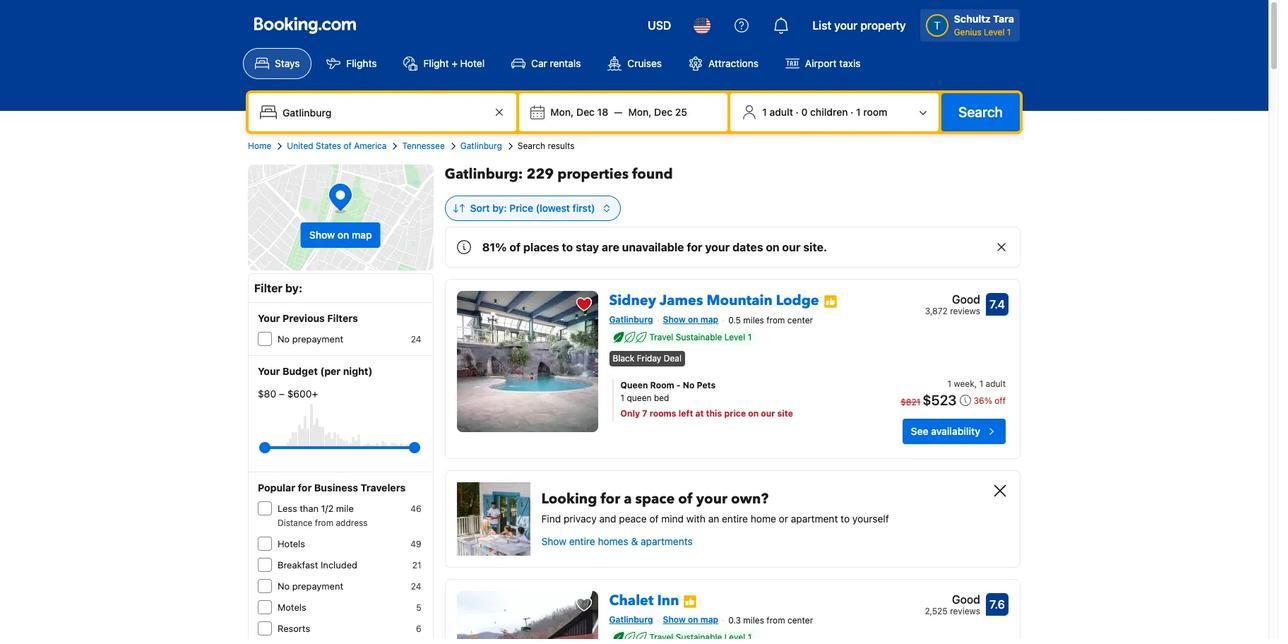 Task type: locate. For each thing, give the bounding box(es) containing it.
1 vertical spatial reviews
[[950, 606, 981, 617]]

0 vertical spatial good element
[[925, 291, 981, 308]]

by: right filter
[[285, 282, 303, 295]]

mon, right —
[[628, 106, 652, 118]]

1
[[1007, 27, 1011, 37], [762, 106, 767, 118], [856, 106, 861, 118], [748, 332, 752, 343], [948, 379, 952, 389], [980, 379, 984, 389], [621, 393, 625, 404]]

2 good element from the top
[[925, 591, 981, 608]]

and
[[599, 513, 616, 525]]

miles for inn
[[743, 615, 764, 626]]

map inside button
[[352, 229, 372, 241]]

miles right 0.3
[[743, 615, 764, 626]]

1 center from the top
[[788, 315, 813, 326]]

1 vertical spatial 24
[[411, 581, 421, 592]]

1 vertical spatial good element
[[925, 591, 981, 608]]

$80 – $600+
[[258, 388, 318, 400]]

2 24 from the top
[[411, 581, 421, 592]]

flights link
[[315, 48, 389, 79]]

less
[[278, 503, 297, 514]]

1 left week
[[948, 379, 952, 389]]

good for chalet inn
[[952, 594, 981, 606]]

from
[[767, 315, 785, 326], [315, 518, 334, 528], [767, 615, 785, 626]]

1 inside schultz tara genius level 1
[[1007, 27, 1011, 37]]

0 horizontal spatial by:
[[285, 282, 303, 295]]

for left a
[[601, 490, 620, 509]]

0 horizontal spatial level
[[725, 332, 746, 343]]

home
[[248, 141, 272, 151]]

no down previous
[[278, 333, 290, 345]]

your up an
[[696, 490, 728, 509]]

no up motels
[[278, 581, 290, 592]]

1 vertical spatial no
[[683, 380, 695, 391]]

1 dec from the left
[[577, 106, 595, 118]]

adult up the off
[[986, 379, 1006, 389]]

of up with
[[678, 490, 693, 509]]

stays link
[[243, 48, 312, 79]]

0 vertical spatial reviews
[[950, 306, 981, 317]]

1 · from the left
[[796, 106, 799, 118]]

0 vertical spatial your
[[258, 312, 280, 324]]

0.5 miles from center
[[729, 315, 813, 326]]

breakfast included
[[278, 560, 358, 571]]

dec left 18
[[577, 106, 595, 118]]

0
[[802, 106, 808, 118]]

1 your from the top
[[258, 312, 280, 324]]

· right children
[[851, 106, 854, 118]]

good
[[952, 293, 981, 306], [952, 594, 981, 606]]

(per
[[320, 365, 341, 377]]

of right states
[[344, 141, 352, 151]]

2 horizontal spatial for
[[687, 241, 703, 254]]

your for your budget (per night)
[[258, 365, 280, 377]]

0 vertical spatial level
[[984, 27, 1005, 37]]

1 horizontal spatial search
[[959, 104, 1003, 120]]

our left site
[[761, 408, 775, 419]]

no right -
[[683, 380, 695, 391]]

your right list
[[835, 19, 858, 32]]

than
[[300, 503, 319, 514]]

search button
[[942, 93, 1020, 131]]

center down the lodge
[[788, 315, 813, 326]]

0 horizontal spatial mon,
[[551, 106, 574, 118]]

from right 0.3
[[767, 615, 785, 626]]

1 good from the top
[[952, 293, 981, 306]]

1 horizontal spatial mon,
[[628, 106, 652, 118]]

search inside button
[[959, 104, 1003, 120]]

reviews inside good 2,525 reviews
[[950, 606, 981, 617]]

0 vertical spatial miles
[[743, 315, 764, 326]]

1 down tara
[[1007, 27, 1011, 37]]

no inside queen room - no pets 1 queen bed only 7 rooms left at this price on our site
[[683, 380, 695, 391]]

properties
[[558, 165, 629, 184]]

1 down 0.5 miles from center
[[748, 332, 752, 343]]

to inside looking for a space of your own? find privacy and peace of mind with an entire home or apartment to yourself
[[841, 513, 850, 525]]

your previous filters
[[258, 312, 358, 324]]

0 vertical spatial prepayment
[[292, 333, 343, 345]]

gatlinburg up gatlinburg:
[[460, 141, 502, 151]]

dec left 25 on the right of the page
[[654, 106, 673, 118]]

queen room - no pets link
[[621, 380, 859, 392]]

1 left queen
[[621, 393, 625, 404]]

site
[[778, 408, 793, 419]]

1 prepayment from the top
[[292, 333, 343, 345]]

no prepayment down your previous filters
[[278, 333, 343, 345]]

1 miles from the top
[[743, 315, 764, 326]]

2 your from the top
[[258, 365, 280, 377]]

schultz tara genius level 1
[[954, 13, 1015, 37]]

0 horizontal spatial for
[[298, 482, 312, 494]]

reviews inside 'good 3,872 reviews'
[[950, 306, 981, 317]]

good element left 7.4
[[925, 291, 981, 308]]

1 good element from the top
[[925, 291, 981, 308]]

2 miles from the top
[[743, 615, 764, 626]]

adult
[[770, 106, 793, 118], [986, 379, 1006, 389]]

1 horizontal spatial by:
[[493, 202, 507, 214]]

entire inside looking for a space of your own? find privacy and peace of mind with an entire home or apartment to yourself
[[722, 513, 748, 525]]

business
[[314, 482, 358, 494]]

unavailable
[[622, 241, 684, 254]]

good element
[[925, 291, 981, 308], [925, 591, 981, 608]]

car
[[531, 57, 547, 69]]

1 right ,
[[980, 379, 984, 389]]

show on map for chalet inn
[[663, 615, 719, 625]]

hotel
[[460, 57, 485, 69]]

less than 1/2 mile
[[278, 503, 354, 514]]

for for travelers
[[298, 482, 312, 494]]

0 vertical spatial by:
[[493, 202, 507, 214]]

genius
[[954, 27, 982, 37]]

0.3 miles from center
[[729, 615, 813, 626]]

1 horizontal spatial ·
[[851, 106, 854, 118]]

2 vertical spatial your
[[696, 490, 728, 509]]

2 no prepayment from the top
[[278, 581, 343, 592]]

+
[[452, 57, 458, 69]]

search for search
[[959, 104, 1003, 120]]

$821
[[901, 397, 921, 408]]

1 vertical spatial search
[[518, 141, 546, 151]]

peace
[[619, 513, 647, 525]]

gatlinburg down chalet
[[609, 615, 653, 625]]

gatlinburg down sidney
[[609, 314, 653, 325]]

for right the unavailable
[[687, 241, 703, 254]]

1 vertical spatial prepayment
[[292, 581, 343, 592]]

0 vertical spatial to
[[562, 241, 573, 254]]

1 vertical spatial by:
[[285, 282, 303, 295]]

81%
[[482, 241, 507, 254]]

availability
[[931, 425, 981, 437]]

1 inside queen room - no pets 1 queen bed only 7 rooms left at this price on our site
[[621, 393, 625, 404]]

good element left 7.6
[[925, 591, 981, 608]]

0 vertical spatial from
[[767, 315, 785, 326]]

Where are you going? field
[[277, 100, 491, 125]]

1 reviews from the top
[[950, 306, 981, 317]]

0 vertical spatial gatlinburg
[[460, 141, 502, 151]]

to left the stay
[[562, 241, 573, 254]]

1 horizontal spatial adult
[[986, 379, 1006, 389]]

entire right an
[[722, 513, 748, 525]]

1 vertical spatial our
[[761, 408, 775, 419]]

by: right sort
[[493, 202, 507, 214]]

good for sidney james mountain lodge
[[952, 293, 981, 306]]

apartment
[[791, 513, 838, 525]]

our inside queen room - no pets 1 queen bed only 7 rooms left at this price on our site
[[761, 408, 775, 419]]

· left the 0
[[796, 106, 799, 118]]

level down 0.5
[[725, 332, 746, 343]]

prepayment
[[292, 333, 343, 345], [292, 581, 343, 592]]

0 horizontal spatial search
[[518, 141, 546, 151]]

no prepayment down breakfast included
[[278, 581, 343, 592]]

1 vertical spatial level
[[725, 332, 746, 343]]

1 vertical spatial to
[[841, 513, 850, 525]]

0.3
[[729, 615, 741, 626]]

good left 7.4
[[952, 293, 981, 306]]

miles right 0.5
[[743, 315, 764, 326]]

your left dates
[[705, 241, 730, 254]]

sustainable
[[676, 332, 722, 343]]

1 horizontal spatial dec
[[654, 106, 673, 118]]

1 horizontal spatial entire
[[722, 513, 748, 525]]

lodge
[[776, 291, 819, 310]]

resorts
[[278, 623, 310, 634]]

or
[[779, 513, 788, 525]]

level down tara
[[984, 27, 1005, 37]]

for inside looking for a space of your own? find privacy and peace of mind with an entire home or apartment to yourself
[[601, 490, 620, 509]]

your for your previous filters
[[258, 312, 280, 324]]

1 vertical spatial good
[[952, 594, 981, 606]]

list
[[813, 19, 832, 32]]

2 prepayment from the top
[[292, 581, 343, 592]]

from down 1/2
[[315, 518, 334, 528]]

81% of places to stay are unavailable for your dates on our site.
[[482, 241, 827, 254]]

2 reviews from the top
[[950, 606, 981, 617]]

of
[[344, 141, 352, 151], [510, 241, 521, 254], [678, 490, 693, 509], [650, 513, 659, 525]]

0 horizontal spatial our
[[761, 408, 775, 419]]

reviews right 3,872
[[950, 306, 981, 317]]

level
[[984, 27, 1005, 37], [725, 332, 746, 343]]

49
[[411, 539, 421, 550]]

2 vertical spatial map
[[701, 615, 719, 625]]

for
[[687, 241, 703, 254], [298, 482, 312, 494], [601, 490, 620, 509]]

found
[[632, 165, 673, 184]]

center for sidney james mountain lodge
[[788, 315, 813, 326]]

2 vertical spatial no
[[278, 581, 290, 592]]

group
[[265, 437, 414, 459]]

level inside schultz tara genius level 1
[[984, 27, 1005, 37]]

states
[[316, 141, 341, 151]]

1 horizontal spatial level
[[984, 27, 1005, 37]]

2 vertical spatial show on map
[[663, 615, 719, 625]]

cruises link
[[596, 48, 674, 79]]

to
[[562, 241, 573, 254], [841, 513, 850, 525]]

your budget (per night)
[[258, 365, 373, 377]]

are
[[602, 241, 620, 254]]

gatlinburg for chalet
[[609, 615, 653, 625]]

0 horizontal spatial entire
[[569, 536, 595, 548]]

2 vertical spatial gatlinburg
[[609, 615, 653, 625]]

,
[[975, 379, 977, 389]]

24
[[411, 334, 421, 345], [411, 581, 421, 592]]

0 vertical spatial no prepayment
[[278, 333, 343, 345]]

0 vertical spatial our
[[782, 241, 801, 254]]

1 left the 0
[[762, 106, 767, 118]]

your down filter
[[258, 312, 280, 324]]

229
[[527, 165, 554, 184]]

good 2,525 reviews
[[925, 594, 981, 617]]

dates
[[733, 241, 763, 254]]

to left yourself
[[841, 513, 850, 525]]

0 horizontal spatial ·
[[796, 106, 799, 118]]

entire down privacy at the bottom of the page
[[569, 536, 595, 548]]

queen
[[621, 380, 648, 391]]

1 vertical spatial no prepayment
[[278, 581, 343, 592]]

tara
[[993, 13, 1015, 25]]

map
[[352, 229, 372, 241], [701, 314, 719, 325], [701, 615, 719, 625]]

homes
[[598, 536, 629, 548]]

good inside 'good 3,872 reviews'
[[952, 293, 981, 306]]

this property is part of our preferred partner program. it's committed to providing excellent service and good value. it'll pay us a higher commission if you make a booking. image for chalet inn
[[684, 595, 698, 609]]

mon,
[[551, 106, 574, 118], [628, 106, 652, 118]]

0 vertical spatial good
[[952, 293, 981, 306]]

1 vertical spatial map
[[701, 314, 719, 325]]

attractions
[[709, 57, 759, 69]]

center right 0.3
[[788, 615, 813, 626]]

0 vertical spatial entire
[[722, 513, 748, 525]]

this property is part of our preferred partner program. it's committed to providing excellent service and good value. it'll pay us a higher commission if you make a booking. image
[[824, 294, 838, 308], [824, 294, 838, 308], [684, 595, 698, 609]]

sidney james mountain lodge
[[609, 291, 819, 310]]

1 vertical spatial center
[[788, 615, 813, 626]]

adult left the 0
[[770, 106, 793, 118]]

your up $80
[[258, 365, 280, 377]]

0 vertical spatial map
[[352, 229, 372, 241]]

0 horizontal spatial dec
[[577, 106, 595, 118]]

of right 81%
[[510, 241, 521, 254]]

good inside good 2,525 reviews
[[952, 594, 981, 606]]

car rentals link
[[500, 48, 593, 79]]

0 horizontal spatial adult
[[770, 106, 793, 118]]

our left site.
[[782, 241, 801, 254]]

mon, up results
[[551, 106, 574, 118]]

2 · from the left
[[851, 106, 854, 118]]

0 vertical spatial center
[[788, 315, 813, 326]]

0 vertical spatial search
[[959, 104, 1003, 120]]

0 vertical spatial adult
[[770, 106, 793, 118]]

2 good from the top
[[952, 594, 981, 606]]

1 vertical spatial entire
[[569, 536, 595, 548]]

2 mon, from the left
[[628, 106, 652, 118]]

2 dec from the left
[[654, 106, 673, 118]]

0 vertical spatial show on map
[[309, 229, 372, 241]]

from down the lodge
[[767, 315, 785, 326]]

dec
[[577, 106, 595, 118], [654, 106, 673, 118]]

show on map inside button
[[309, 229, 372, 241]]

map for chalet inn
[[701, 615, 719, 625]]

for up than
[[298, 482, 312, 494]]

budget
[[283, 365, 318, 377]]

show on map button
[[301, 223, 381, 248]]

2 vertical spatial from
[[767, 615, 785, 626]]

good left scored 7.6 element
[[952, 594, 981, 606]]

1 horizontal spatial to
[[841, 513, 850, 525]]

prepayment down breakfast included
[[292, 581, 343, 592]]

0 horizontal spatial to
[[562, 241, 573, 254]]

show on map for sidney james mountain lodge
[[663, 314, 719, 325]]

space
[[635, 490, 675, 509]]

1 vertical spatial miles
[[743, 615, 764, 626]]

2 center from the top
[[788, 615, 813, 626]]

good 3,872 reviews
[[925, 293, 981, 317]]

0 vertical spatial 24
[[411, 334, 421, 345]]

1 vertical spatial show on map
[[663, 314, 719, 325]]

1 horizontal spatial for
[[601, 490, 620, 509]]

list your property
[[813, 19, 906, 32]]

1 vertical spatial your
[[258, 365, 280, 377]]

flights
[[346, 57, 377, 69]]

1 vertical spatial gatlinburg
[[609, 314, 653, 325]]

your inside looking for a space of your own? find privacy and peace of mind with an entire home or apartment to yourself
[[696, 490, 728, 509]]

flight
[[424, 57, 449, 69]]

reviews right the 2,525 at the right
[[950, 606, 981, 617]]

prepayment down your previous filters
[[292, 333, 343, 345]]

travel sustainable level 1
[[650, 332, 752, 343]]

gatlinburg:
[[445, 165, 523, 184]]

reviews
[[950, 306, 981, 317], [950, 606, 981, 617]]



Task type: vqa. For each thing, say whether or not it's contained in the screenshot.
'WHERE'
no



Task type: describe. For each thing, give the bounding box(es) containing it.
&
[[631, 536, 638, 548]]

tennessee
[[402, 141, 445, 151]]

for for space
[[601, 490, 620, 509]]

on inside queen room - no pets 1 queen bed only 7 rooms left at this price on our site
[[748, 408, 759, 419]]

travel
[[650, 332, 674, 343]]

gatlinburg for sidney
[[609, 314, 653, 325]]

from for chalet inn
[[767, 615, 785, 626]]

search for search results
[[518, 141, 546, 151]]

bed
[[654, 393, 669, 404]]

6
[[416, 624, 421, 634]]

popular
[[258, 482, 295, 494]]

by: for sort
[[493, 202, 507, 214]]

36% off
[[974, 396, 1006, 406]]

previous
[[283, 312, 325, 324]]

7
[[642, 408, 648, 419]]

this property is part of our preferred partner program. it's committed to providing excellent service and good value. it'll pay us a higher commission if you make a booking. image
[[684, 595, 698, 609]]

show entire homes & apartments button
[[542, 535, 693, 549]]

booking.com image
[[254, 17, 356, 34]]

only
[[621, 408, 640, 419]]

1 horizontal spatial our
[[782, 241, 801, 254]]

3,872
[[925, 306, 948, 317]]

search results updated. gatlinburg: 229 properties found. element
[[445, 165, 1021, 184]]

sort
[[470, 202, 490, 214]]

price
[[724, 408, 746, 419]]

1 week , 1 adult
[[948, 379, 1006, 389]]

sidney james mountain lodge image
[[457, 291, 598, 432]]

stay
[[576, 241, 599, 254]]

filters
[[327, 312, 358, 324]]

sort by: price (lowest first)
[[470, 202, 595, 214]]

inn
[[657, 591, 679, 611]]

list your property link
[[804, 8, 915, 42]]

looking
[[542, 490, 597, 509]]

scored 7.4 element
[[986, 293, 1009, 316]]

map for sidney james mountain lodge
[[701, 314, 719, 325]]

with
[[687, 513, 706, 525]]

mon, dec 18 button
[[545, 100, 614, 125]]

friday
[[637, 353, 662, 364]]

usd
[[648, 19, 671, 32]]

flight + hotel link
[[392, 48, 497, 79]]

of left mind
[[650, 513, 659, 525]]

1 vertical spatial from
[[315, 518, 334, 528]]

1 24 from the top
[[411, 334, 421, 345]]

travelers
[[361, 482, 406, 494]]

—
[[614, 106, 623, 118]]

hotels
[[278, 538, 305, 550]]

results
[[548, 141, 575, 151]]

sidney james mountain lodge link
[[609, 285, 819, 310]]

sidney
[[609, 291, 656, 310]]

1 no prepayment from the top
[[278, 333, 343, 345]]

car rentals
[[531, 57, 581, 69]]

good element for sidney james mountain lodge
[[925, 291, 981, 308]]

see availability link
[[903, 419, 1006, 445]]

0 vertical spatial no
[[278, 333, 290, 345]]

1 adult · 0 children · 1 room button
[[736, 99, 933, 126]]

filter
[[254, 282, 283, 295]]

on inside the show on map button
[[338, 229, 349, 241]]

rentals
[[550, 57, 581, 69]]

center for chalet inn
[[788, 615, 813, 626]]

36%
[[974, 396, 993, 406]]

property
[[861, 19, 906, 32]]

$600+
[[287, 388, 318, 400]]

yourself
[[853, 513, 889, 525]]

7.6
[[990, 599, 1005, 611]]

entire inside button
[[569, 536, 595, 548]]

1 adult · 0 children · 1 room
[[762, 106, 888, 118]]

apartments
[[641, 536, 693, 548]]

search results
[[518, 141, 575, 151]]

popular for business travelers
[[258, 482, 406, 494]]

left
[[679, 408, 693, 419]]

1 vertical spatial your
[[705, 241, 730, 254]]

airport taxis link
[[774, 48, 873, 79]]

deal
[[664, 353, 682, 364]]

taxis
[[840, 57, 861, 69]]

an
[[708, 513, 719, 525]]

miles for james
[[743, 315, 764, 326]]

reviews for sidney james mountain lodge
[[950, 306, 981, 317]]

flight + hotel
[[424, 57, 485, 69]]

privacy
[[564, 513, 597, 525]]

2,525
[[925, 606, 948, 617]]

from for sidney james mountain lodge
[[767, 315, 785, 326]]

reviews for chalet inn
[[950, 606, 981, 617]]

1 left room
[[856, 106, 861, 118]]

21
[[412, 560, 421, 571]]

1 vertical spatial adult
[[986, 379, 1006, 389]]

scored 7.6 element
[[986, 594, 1009, 616]]

looking for a space of your own? find privacy and peace of mind with an entire home or apartment to yourself
[[542, 490, 889, 525]]

airport taxis
[[805, 57, 861, 69]]

week
[[954, 379, 975, 389]]

1 mon, from the left
[[551, 106, 574, 118]]

your account menu schultz tara genius level 1 element
[[926, 6, 1020, 39]]

gatlinburg: 229 properties found
[[445, 165, 673, 184]]

distance from address
[[278, 518, 368, 528]]

at
[[696, 408, 704, 419]]

queen
[[627, 393, 652, 404]]

see availability
[[911, 425, 981, 437]]

0 vertical spatial your
[[835, 19, 858, 32]]

show entire homes & apartments
[[542, 536, 693, 548]]

breakfast
[[278, 560, 318, 571]]

by: for filter
[[285, 282, 303, 295]]

room
[[864, 106, 888, 118]]

united states of america link
[[287, 140, 387, 153]]

7.4
[[990, 298, 1005, 311]]

chalet inn link
[[609, 586, 679, 611]]

-
[[677, 380, 681, 391]]

james
[[660, 291, 703, 310]]

–
[[279, 388, 285, 400]]

schultz
[[954, 13, 991, 25]]

adult inside "button"
[[770, 106, 793, 118]]

this property is part of our preferred partner program. it's committed to providing excellent service and good value. it'll pay us a higher commission if you make a booking. image for sidney james mountain lodge
[[824, 294, 838, 308]]

first)
[[573, 202, 595, 214]]

good element for chalet inn
[[925, 591, 981, 608]]

see
[[911, 425, 929, 437]]

room
[[650, 380, 675, 391]]

distance
[[278, 518, 313, 528]]

looking for a space of your own? image
[[457, 483, 530, 556]]

home
[[751, 513, 776, 525]]

america
[[354, 141, 387, 151]]



